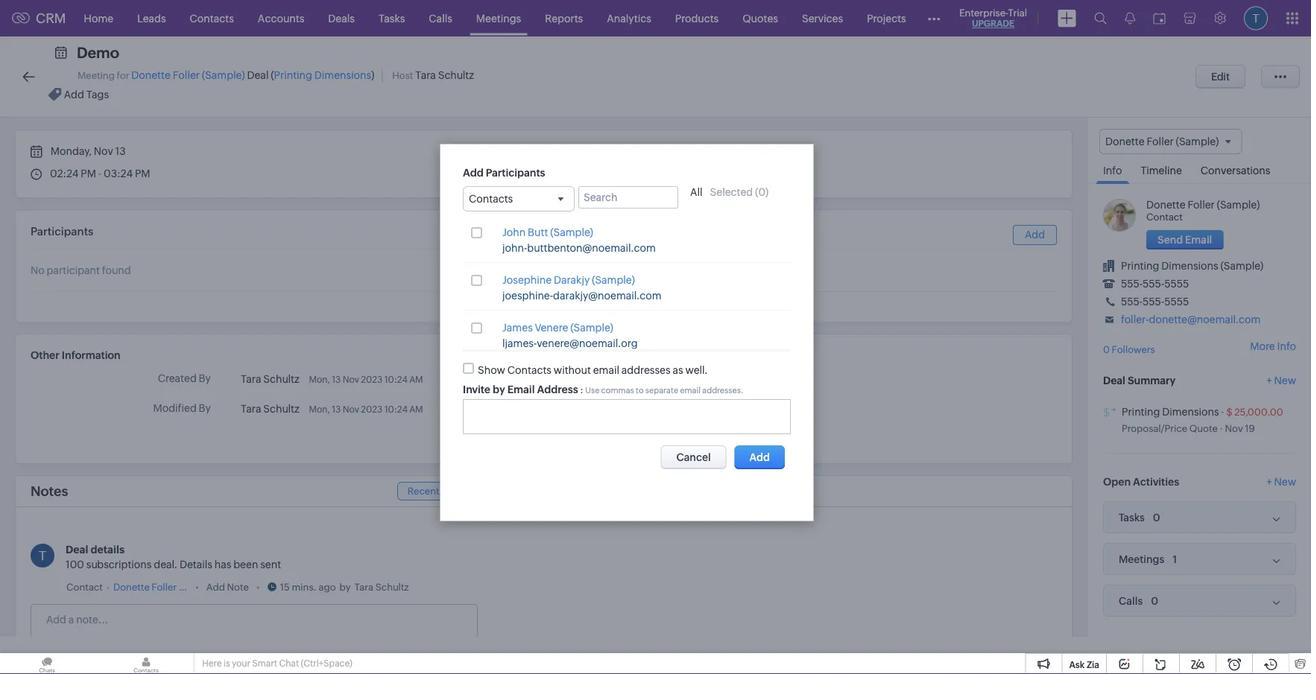Task type: describe. For each thing, give the bounding box(es) containing it.
home link
[[72, 0, 125, 36]]

(sample) for printing dimensions (sample)
[[1221, 260, 1264, 272]]

here is your smart chat (ctrl+space)
[[202, 659, 352, 669]]

by tara schultz
[[340, 582, 409, 593]]

joesphine-
[[502, 290, 553, 302]]

1 horizontal spatial participants
[[486, 167, 545, 179]]

10:24 for created by
[[384, 375, 408, 385]]

here
[[202, 659, 222, 669]]

contacts image
[[99, 654, 193, 675]]

show
[[478, 365, 505, 377]]

projects link
[[855, 0, 918, 36]]

2 + from the top
[[1267, 476, 1272, 488]]

am for modified by
[[409, 404, 423, 414]]

mon, for modified by
[[309, 404, 330, 414]]

contact inside donette foller (sample) contact
[[1147, 212, 1183, 223]]

separate
[[645, 386, 678, 396]]

leads link
[[125, 0, 178, 36]]

ask
[[1069, 660, 1085, 670]]

recent last
[[408, 486, 460, 497]]

2023 for created by
[[361, 375, 383, 385]]

deal summary
[[1103, 375, 1176, 387]]

0 vertical spatial ·
[[1221, 407, 1225, 418]]

(ctrl+space)
[[301, 659, 352, 669]]

1 • from the left
[[195, 582, 199, 593]]

email
[[507, 384, 535, 396]]

deals
[[328, 12, 355, 24]]

upgrade
[[972, 19, 1015, 29]]

monday, nov 13
[[48, 145, 126, 157]]

deal for deal details 100 subscriptions deal. details has been sent
[[66, 544, 88, 556]]

activities
[[1133, 476, 1179, 488]]

1 + from the top
[[1267, 375, 1272, 387]]

$
[[1227, 407, 1233, 418]]

is
[[224, 659, 230, 669]]

contacts link
[[178, 0, 246, 36]]

1 horizontal spatial by
[[493, 384, 505, 396]]

accounts link
[[246, 0, 316, 36]]

no participant found
[[31, 265, 131, 277]]

james venere (sample) ljames-venere@noemail.org
[[502, 322, 638, 350]]

smart
[[252, 659, 277, 669]]

dimensions for printing dimensions · $ 25,000.00 proposal/price quote · nov 19
[[1162, 406, 1219, 418]]

services link
[[790, 0, 855, 36]]

modified by
[[153, 403, 211, 414]]

products
[[675, 12, 719, 24]]

all selected ( 0 )
[[690, 186, 769, 198]]

1 5555 from the top
[[1165, 278, 1189, 290]]

ljames-
[[502, 338, 537, 350]]

1 pm from the left
[[81, 168, 96, 180]]

mon, 13 nov 2023 10:24 am for created by
[[309, 375, 423, 385]]

contacts for contacts field
[[469, 193, 513, 205]]

1 + new from the top
[[1267, 375, 1296, 387]]

john
[[502, 227, 526, 239]]

foller for meeting for donette foller (sample) deal ( printing dimensions )
[[173, 69, 200, 81]]

donette inside donette foller (sample) contact
[[1147, 199, 1186, 211]]

products link
[[663, 0, 731, 36]]

trial
[[1008, 7, 1027, 18]]

followers
[[1112, 344, 1155, 355]]

summary
[[1128, 375, 1176, 387]]

conversations
[[1201, 165, 1271, 177]]

1 horizontal spatial printing dimensions link
[[1122, 406, 1219, 418]]

deals link
[[316, 0, 367, 36]]

add tags
[[64, 88, 109, 100]]

enterprise-trial upgrade
[[959, 7, 1027, 29]]

meetings
[[476, 12, 521, 24]]

(sample) for donette foller (sample) contact
[[1217, 199, 1260, 211]]

0 horizontal spatial (
[[271, 69, 274, 81]]

commas
[[601, 386, 634, 396]]

buttbenton@noemail.com
[[527, 242, 656, 254]]

invite by email address : use commas to separate email addresses.
[[463, 384, 744, 396]]

• add note •
[[195, 582, 260, 593]]

1 vertical spatial )
[[766, 186, 769, 198]]

your
[[232, 659, 250, 669]]

0 vertical spatial -
[[98, 168, 102, 180]]

mins.
[[292, 582, 317, 593]]

contacts for contacts link
[[190, 12, 234, 24]]

to
[[636, 386, 644, 396]]

1 vertical spatial info
[[1277, 340, 1296, 352]]

services
[[802, 12, 843, 24]]

by for created by
[[199, 373, 211, 385]]

19
[[1245, 424, 1255, 435]]

foller inside donette foller (sample) contact
[[1188, 199, 1215, 211]]

venere
[[535, 322, 568, 334]]

0 horizontal spatial 0
[[758, 186, 766, 198]]

add link
[[1013, 225, 1057, 245]]

created
[[158, 373, 197, 385]]

13 for created by
[[332, 375, 341, 385]]

add for add tags
[[64, 88, 84, 100]]

calls link
[[417, 0, 464, 36]]

mon, 13 nov 2023 10:24 am for modified by
[[309, 404, 423, 414]]

Search text field
[[579, 186, 678, 209]]

meetings link
[[464, 0, 533, 36]]

donette for meeting for donette foller (sample) deal ( printing dimensions )
[[131, 69, 171, 81]]

printing for printing dimensions · $ 25,000.00 proposal/price quote · nov 19
[[1122, 406, 1160, 418]]

1 vertical spatial (
[[755, 186, 758, 198]]

by for modified by
[[199, 403, 211, 414]]

25,000.00
[[1235, 407, 1283, 418]]

am for created by
[[409, 375, 423, 385]]

cancel link
[[661, 446, 727, 470]]

1 new from the top
[[1274, 375, 1296, 387]]

open
[[1103, 476, 1131, 488]]

2 vertical spatial contacts
[[507, 365, 552, 377]]

tara schultz for created by
[[241, 373, 299, 385]]

selected
[[710, 186, 753, 198]]

1 555-555-5555 from the top
[[1121, 278, 1189, 290]]

(sample) down contacts link
[[202, 69, 245, 81]]

demo
[[77, 44, 119, 61]]

tara schultz for modified by
[[241, 403, 299, 415]]

0 vertical spatial 13
[[115, 145, 126, 157]]

more info link
[[1250, 340, 1296, 352]]

invite
[[463, 384, 490, 396]]

foller-
[[1121, 314, 1149, 326]]

reports link
[[533, 0, 595, 36]]

participant
[[47, 265, 100, 277]]

information
[[62, 350, 121, 362]]

printing for printing dimensions (sample)
[[1121, 260, 1160, 272]]

2 5555 from the top
[[1165, 296, 1189, 308]]

other information
[[31, 350, 121, 362]]

15
[[280, 582, 290, 593]]

josephine
[[502, 274, 552, 286]]

0 vertical spatial )
[[371, 69, 375, 81]]

deal.
[[154, 559, 178, 571]]

tasks
[[379, 12, 405, 24]]



Task type: locate. For each thing, give the bounding box(es) containing it.
foller for contact - donette foller (sample)
[[152, 582, 177, 593]]

1 vertical spatial participants
[[31, 225, 93, 238]]

02:24 pm - 03:24 pm
[[50, 168, 150, 180]]

nov inside printing dimensions · $ 25,000.00 proposal/price quote · nov 19
[[1225, 424, 1243, 435]]

1 2023 from the top
[[361, 375, 383, 385]]

deal down 0 followers
[[1103, 375, 1126, 387]]

printing down accounts link
[[274, 69, 312, 81]]

1 vertical spatial 5555
[[1165, 296, 1189, 308]]

•
[[195, 582, 199, 593], [256, 582, 260, 593]]

1 horizontal spatial email
[[680, 386, 701, 396]]

other
[[31, 350, 59, 362]]

100
[[66, 559, 84, 571]]

2 horizontal spatial deal
[[1103, 375, 1126, 387]]

2 vertical spatial donette foller (sample) link
[[113, 580, 219, 595]]

(sample) up venere@noemail.org
[[570, 322, 614, 334]]

add for add participants
[[463, 167, 484, 179]]

1 vertical spatial by
[[340, 582, 351, 593]]

0 horizontal spatial participants
[[31, 225, 93, 238]]

darakjy@noemail.com
[[553, 290, 662, 302]]

contacts up the meeting for donette foller (sample) deal ( printing dimensions )
[[190, 12, 234, 24]]

email down well.
[[680, 386, 701, 396]]

02:24
[[50, 168, 79, 180]]

contact down 100
[[66, 582, 103, 593]]

( right "selected"
[[755, 186, 758, 198]]

1 vertical spatial printing dimensions link
[[1122, 406, 1219, 418]]

deal details 100 subscriptions deal. details has been sent
[[66, 544, 281, 571]]

+ up 25,000.00
[[1267, 375, 1272, 387]]

email inside "invite by email address : use commas to separate email addresses."
[[680, 386, 701, 396]]

foller down deal.
[[152, 582, 177, 593]]

foller-donette@noemail.com link
[[1121, 314, 1261, 326]]

1 vertical spatial deal
[[1103, 375, 1126, 387]]

contact - donette foller (sample)
[[66, 582, 219, 593]]

participants up the participant
[[31, 225, 93, 238]]

+ new down 25,000.00
[[1267, 476, 1296, 488]]

Contacts field
[[463, 186, 575, 212]]

dimensions inside printing dimensions · $ 25,000.00 proposal/price quote · nov 19
[[1162, 406, 1219, 418]]

0 vertical spatial participants
[[486, 167, 545, 179]]

(sample) down conversations
[[1217, 199, 1260, 211]]

zia
[[1087, 660, 1100, 670]]

0 vertical spatial donette foller (sample) link
[[131, 69, 245, 81]]

1 vertical spatial mon,
[[309, 404, 330, 414]]

1 vertical spatial 13
[[332, 375, 341, 385]]

1 horizontal spatial •
[[256, 582, 260, 593]]

tara right modified by
[[241, 403, 261, 415]]

) left host
[[371, 69, 375, 81]]

0 vertical spatial 5555
[[1165, 278, 1189, 290]]

tara right ago
[[354, 582, 374, 593]]

1 horizontal spatial info
[[1277, 340, 1296, 352]]

(sample) down details
[[179, 582, 219, 593]]

by right created
[[199, 373, 211, 385]]

1 vertical spatial mon, 13 nov 2023 10:24 am
[[309, 404, 423, 414]]

pm down the monday, nov 13
[[81, 168, 96, 180]]

0 vertical spatial contacts
[[190, 12, 234, 24]]

info
[[1103, 165, 1122, 177], [1277, 340, 1296, 352]]

(sample) for james venere (sample) ljames-venere@noemail.org
[[570, 322, 614, 334]]

555-
[[1121, 278, 1143, 290], [1143, 278, 1165, 290], [1121, 296, 1143, 308], [1143, 296, 1165, 308]]

deal
[[247, 69, 269, 81], [1103, 375, 1126, 387], [66, 544, 88, 556]]

1 horizontal spatial )
[[766, 186, 769, 198]]

(sample) for josephine darakjy (sample) joesphine-darakjy@noemail.com
[[592, 274, 635, 286]]

) right "selected"
[[766, 186, 769, 198]]

2 by from the top
[[199, 403, 211, 414]]

printing dimensions link up proposal/price
[[1122, 406, 1219, 418]]

0 horizontal spatial email
[[593, 365, 620, 377]]

dimensions
[[314, 69, 371, 81], [1162, 260, 1219, 272], [1162, 406, 1219, 418]]

no
[[31, 265, 45, 277]]

0 right "selected"
[[758, 186, 766, 198]]

josephine darakjy (sample) link
[[502, 274, 635, 287]]

1 vertical spatial tara schultz
[[241, 403, 299, 415]]

chat
[[279, 659, 299, 669]]

pm right 03:24 at the left of page
[[135, 168, 150, 180]]

well.
[[685, 365, 708, 377]]

donette foller (sample) link down deal.
[[113, 580, 219, 595]]

accounts
[[258, 12, 304, 24]]

10:24 for modified by
[[384, 404, 408, 414]]

note
[[227, 582, 249, 593]]

donette right for
[[131, 69, 171, 81]]

2 mon, from the top
[[309, 404, 330, 414]]

13 for modified by
[[332, 404, 341, 414]]

+ down 25,000.00
[[1267, 476, 1272, 488]]

by
[[199, 373, 211, 385], [199, 403, 211, 414]]

0 horizontal spatial pm
[[81, 168, 96, 180]]

· right the quote
[[1220, 424, 1223, 435]]

use
[[585, 386, 600, 396]]

dimensions up foller-donette@noemail.com link
[[1162, 260, 1219, 272]]

addresses
[[622, 365, 671, 377]]

1 horizontal spatial pm
[[135, 168, 150, 180]]

1 vertical spatial printing
[[1121, 260, 1160, 272]]

- down subscriptions
[[106, 582, 109, 593]]

proposal/price
[[1122, 424, 1188, 435]]

( down accounts
[[271, 69, 274, 81]]

1 vertical spatial am
[[409, 404, 423, 414]]

0 vertical spatial deal
[[247, 69, 269, 81]]

0 vertical spatial email
[[593, 365, 620, 377]]

1 vertical spatial email
[[680, 386, 701, 396]]

+
[[1267, 375, 1272, 387], [1267, 476, 1272, 488]]

recent
[[408, 486, 440, 497]]

0 horizontal spatial )
[[371, 69, 375, 81]]

contact down timeline
[[1147, 212, 1183, 223]]

2 vertical spatial foller
[[152, 582, 177, 593]]

donette foller (sample) link
[[131, 69, 245, 81], [1147, 199, 1260, 211], [113, 580, 219, 595]]

0 vertical spatial foller
[[173, 69, 200, 81]]

(sample) up donette@noemail.com
[[1221, 260, 1264, 272]]

1 vertical spatial dimensions
[[1162, 260, 1219, 272]]

contacts inside field
[[469, 193, 513, 205]]

+ new down more info link
[[1267, 375, 1296, 387]]

butt
[[528, 227, 548, 239]]

show contacts without email addresses as well.
[[478, 365, 708, 377]]

notes
[[31, 484, 68, 499]]

Add a note... field
[[31, 613, 476, 628]]

0 vertical spatial donette
[[131, 69, 171, 81]]

2 mon, 13 nov 2023 10:24 am from the top
[[309, 404, 423, 414]]

• right note
[[256, 582, 260, 593]]

0 horizontal spatial by
[[340, 582, 351, 593]]

chats image
[[0, 654, 94, 675]]

1 mon, 13 nov 2023 10:24 am from the top
[[309, 375, 423, 385]]

printing dimensions (sample) link
[[1121, 260, 1264, 272]]

1 vertical spatial donette
[[1147, 199, 1186, 211]]

(sample) inside donette foller (sample) contact
[[1217, 199, 1260, 211]]

contact
[[1147, 212, 1183, 223], [66, 582, 103, 593]]

2 vertical spatial 13
[[332, 404, 341, 414]]

1 vertical spatial contact
[[66, 582, 103, 593]]

as
[[673, 365, 683, 377]]

tara schultz
[[241, 373, 299, 385], [241, 403, 299, 415]]

2 am from the top
[[409, 404, 423, 414]]

without
[[554, 365, 591, 377]]

1 vertical spatial 10:24
[[384, 404, 408, 414]]

1 tara schultz from the top
[[241, 373, 299, 385]]

1 vertical spatial 0
[[1103, 344, 1110, 355]]

ago
[[319, 582, 336, 593]]

0 vertical spatial (
[[271, 69, 274, 81]]

crm
[[36, 11, 66, 26]]

1 vertical spatial foller
[[1188, 199, 1215, 211]]

5555 down printing dimensions (sample) link
[[1165, 278, 1189, 290]]

printing dimensions (sample)
[[1121, 260, 1264, 272]]

0 vertical spatial mon, 13 nov 2023 10:24 am
[[309, 375, 423, 385]]

None button
[[1196, 65, 1246, 89], [1147, 231, 1224, 250], [735, 446, 785, 470], [1196, 65, 1246, 89], [1147, 231, 1224, 250], [735, 446, 785, 470]]

printing
[[274, 69, 312, 81], [1121, 260, 1160, 272], [1122, 406, 1160, 418]]

1 mon, from the top
[[309, 375, 330, 385]]

0 vertical spatial + new
[[1267, 375, 1296, 387]]

mon, for created by
[[309, 375, 330, 385]]

donette foller (sample) link down conversations
[[1147, 199, 1260, 211]]

(sample) for john butt (sample) john-buttbenton@noemail.com
[[550, 227, 593, 239]]

0 vertical spatial am
[[409, 375, 423, 385]]

0 horizontal spatial -
[[98, 168, 102, 180]]

last
[[442, 486, 460, 497]]

1 horizontal spatial -
[[106, 582, 109, 593]]

2 555-555-5555 from the top
[[1121, 296, 1189, 308]]

0 horizontal spatial deal
[[66, 544, 88, 556]]

deal inside deal details 100 subscriptions deal. details has been sent
[[66, 544, 88, 556]]

1 vertical spatial new
[[1274, 476, 1296, 488]]

analytics link
[[595, 0, 663, 36]]

0 vertical spatial dimensions
[[314, 69, 371, 81]]

1 vertical spatial contacts
[[469, 193, 513, 205]]

2 vertical spatial dimensions
[[1162, 406, 1219, 418]]

analytics
[[607, 12, 651, 24]]

donette down timeline
[[1147, 199, 1186, 211]]

0 vertical spatial contact
[[1147, 212, 1183, 223]]

leads
[[137, 12, 166, 24]]

deal down accounts
[[247, 69, 269, 81]]

1 vertical spatial donette foller (sample) link
[[1147, 199, 1260, 211]]

0 horizontal spatial info
[[1103, 165, 1122, 177]]

2 pm from the left
[[135, 168, 150, 180]]

0 vertical spatial new
[[1274, 375, 1296, 387]]

0 vertical spatial mon,
[[309, 375, 330, 385]]

deal for deal summary
[[1103, 375, 1126, 387]]

0 vertical spatial 10:24
[[384, 375, 408, 385]]

2 new from the top
[[1274, 476, 1296, 488]]

0 vertical spatial by
[[199, 373, 211, 385]]

donette@noemail.com
[[1149, 314, 1261, 326]]

15 mins. ago
[[280, 582, 336, 593]]

quote
[[1190, 424, 1218, 435]]

dimensions down deals
[[314, 69, 371, 81]]

0 vertical spatial +
[[1267, 375, 1272, 387]]

john-
[[502, 242, 527, 254]]

0 vertical spatial printing
[[274, 69, 312, 81]]

printing dimensions link down deals link
[[274, 69, 371, 81]]

:
[[580, 385, 583, 396]]

1 am from the top
[[409, 375, 423, 385]]

1 horizontal spatial contact
[[1147, 212, 1183, 223]]

0 vertical spatial 555-555-5555
[[1121, 278, 1189, 290]]

2 tara schultz from the top
[[241, 403, 299, 415]]

by down the show
[[493, 384, 505, 396]]

printing inside printing dimensions · $ 25,000.00 proposal/price quote · nov 19
[[1122, 406, 1160, 418]]

0 horizontal spatial contact
[[66, 582, 103, 593]]

info right more at the bottom of the page
[[1277, 340, 1296, 352]]

email
[[593, 365, 620, 377], [680, 386, 701, 396]]

details
[[180, 559, 212, 571]]

0 horizontal spatial •
[[195, 582, 199, 593]]

add for add
[[1025, 229, 1045, 241]]

2 + new from the top
[[1267, 476, 1296, 488]]

2 2023 from the top
[[361, 404, 383, 414]]

foller-donette@noemail.com
[[1121, 314, 1261, 326]]

1 10:24 from the top
[[384, 375, 408, 385]]

(sample) inside james venere (sample) ljames-venere@noemail.org
[[570, 322, 614, 334]]

james venere (sample) link
[[502, 322, 614, 334]]

5555
[[1165, 278, 1189, 290], [1165, 296, 1189, 308]]

0 vertical spatial printing dimensions link
[[274, 69, 371, 81]]

foller down conversations
[[1188, 199, 1215, 211]]

• down details
[[195, 582, 199, 593]]

2 vertical spatial printing
[[1122, 406, 1160, 418]]

- left 03:24 at the left of page
[[98, 168, 102, 180]]

2 • from the left
[[256, 582, 260, 593]]

deal up 100
[[66, 544, 88, 556]]

foller
[[173, 69, 200, 81], [1188, 199, 1215, 211], [152, 582, 177, 593]]

info left timeline
[[1103, 165, 1122, 177]]

participants up contacts field
[[486, 167, 545, 179]]

1 vertical spatial by
[[199, 403, 211, 414]]

james
[[502, 322, 533, 334]]

0 left followers
[[1103, 344, 1110, 355]]

addresses.
[[702, 386, 744, 396]]

(sample) inside josephine darakjy (sample) joesphine-darakjy@noemail.com
[[592, 274, 635, 286]]

1 vertical spatial 555-555-5555
[[1121, 296, 1189, 308]]

2023 for modified by
[[361, 404, 383, 414]]

printing up foller-
[[1121, 260, 1160, 272]]

1 vertical spatial 2023
[[361, 404, 383, 414]]

(sample) up the darakjy@noemail.com
[[592, 274, 635, 286]]

home
[[84, 12, 113, 24]]

foller down contacts link
[[173, 69, 200, 81]]

2 vertical spatial donette
[[113, 582, 150, 593]]

dimensions up the quote
[[1162, 406, 1219, 418]]

donette for contact - donette foller (sample)
[[113, 582, 150, 593]]

1 vertical spatial ·
[[1220, 424, 1223, 435]]

1 vertical spatial + new
[[1267, 476, 1296, 488]]

1 vertical spatial +
[[1267, 476, 1272, 488]]

· left $
[[1221, 407, 1225, 418]]

0 horizontal spatial printing dimensions link
[[274, 69, 371, 81]]

(sample) inside john butt (sample) john-buttbenton@noemail.com
[[550, 227, 593, 239]]

found
[[102, 265, 131, 277]]

+ new link
[[1267, 375, 1296, 394]]

john butt (sample) link
[[502, 226, 593, 239]]

by right ago
[[340, 582, 351, 593]]

contacts down add participants
[[469, 193, 513, 205]]

schultz
[[438, 69, 474, 81], [263, 373, 299, 385], [263, 403, 299, 415], [376, 582, 409, 593]]

info inside 'link'
[[1103, 165, 1122, 177]]

0 vertical spatial tara schultz
[[241, 373, 299, 385]]

printing up proposal/price
[[1122, 406, 1160, 418]]

enterprise-
[[959, 7, 1008, 18]]

13
[[115, 145, 126, 157], [332, 375, 341, 385], [332, 404, 341, 414]]

0 vertical spatial by
[[493, 384, 505, 396]]

2 vertical spatial deal
[[66, 544, 88, 556]]

0 vertical spatial 0
[[758, 186, 766, 198]]

email up "invite by email address : use commas to separate email addresses."
[[593, 365, 620, 377]]

donette foller (sample) contact
[[1147, 199, 1260, 223]]

venere@noemail.org
[[537, 338, 638, 350]]

donette down subscriptions
[[113, 582, 150, 593]]

quotes
[[743, 12, 778, 24]]

1 vertical spatial -
[[106, 582, 109, 593]]

add participants
[[463, 167, 545, 179]]

1 horizontal spatial 0
[[1103, 344, 1110, 355]]

dimensions for printing dimensions (sample)
[[1162, 260, 1219, 272]]

donette foller (sample) link down contacts link
[[131, 69, 245, 81]]

john butt (sample) john-buttbenton@noemail.com
[[502, 227, 656, 254]]

modified
[[153, 403, 197, 414]]

5555 up foller-donette@noemail.com link
[[1165, 296, 1189, 308]]

tara right 'created by'
[[241, 373, 261, 385]]

by right modified
[[199, 403, 211, 414]]

1 horizontal spatial (
[[755, 186, 758, 198]]

monday,
[[51, 145, 92, 157]]

(sample) up buttbenton@noemail.com on the top
[[550, 227, 593, 239]]

quotes link
[[731, 0, 790, 36]]

0 vertical spatial 2023
[[361, 375, 383, 385]]

1 horizontal spatial deal
[[247, 69, 269, 81]]

subscriptions
[[86, 559, 152, 571]]

2 10:24 from the top
[[384, 404, 408, 414]]

0 vertical spatial info
[[1103, 165, 1122, 177]]

1 by from the top
[[199, 373, 211, 385]]

contacts up email
[[507, 365, 552, 377]]

tara right host
[[415, 69, 436, 81]]

calls
[[429, 12, 452, 24]]



Task type: vqa. For each thing, say whether or not it's contained in the screenshot.
right various
no



